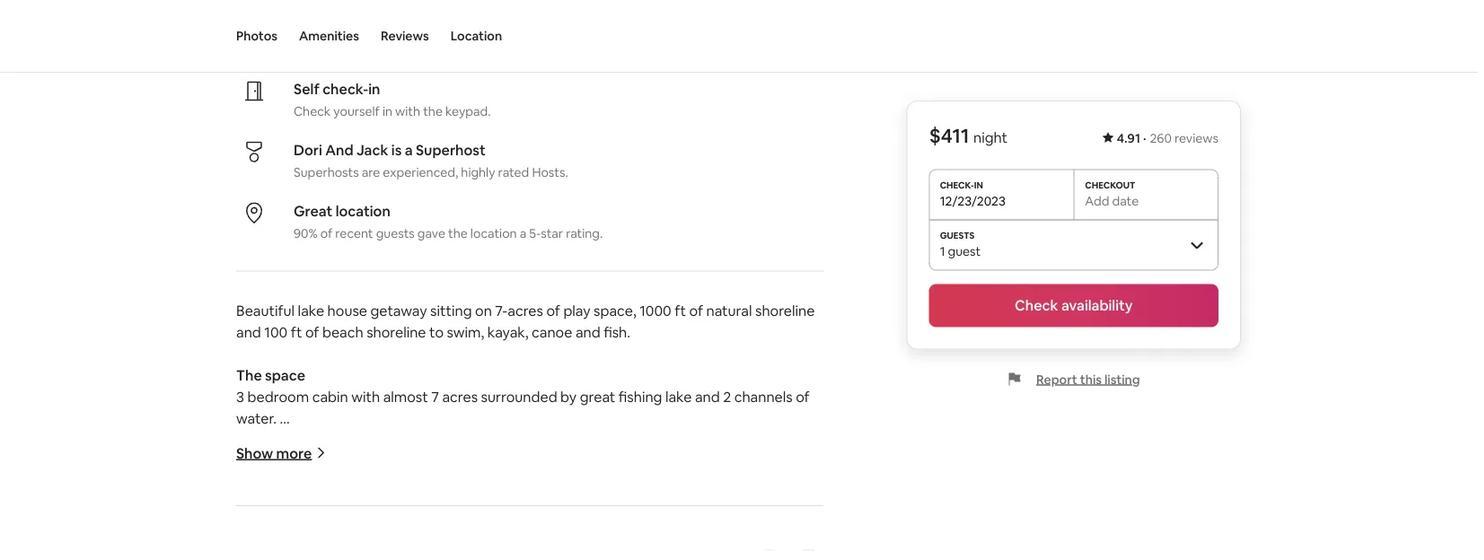 Task type: vqa. For each thing, say whether or not it's contained in the screenshot.
the rightmost lake
yes



Task type: describe. For each thing, give the bounding box(es) containing it.
this
[[1080, 371, 1102, 387]]

1 vertical spatial ft
[[291, 323, 302, 342]]

and inside the space 3 bedroom cabin with almost 7 acres surrounded by great fishing lake and 2 channels of water.
[[695, 388, 720, 406]]

reviews
[[1175, 130, 1219, 146]]

self check-in check yourself in with the keypad.
[[294, 80, 491, 119]]

a inside dori and jack is a superhost superhosts are experienced, highly rated hosts.
[[405, 141, 413, 159]]

add date
[[1085, 193, 1139, 209]]

experienced,
[[383, 164, 458, 180]]

of left beach
[[305, 323, 319, 342]]

bedroom
[[247, 388, 309, 406]]

fish.
[[604, 323, 630, 342]]

dori and jack is a superhost superhosts are experienced, highly rated hosts.
[[294, 141, 568, 180]]

3
[[236, 388, 244, 406]]

lake.
[[387, 474, 417, 492]]

play
[[563, 302, 590, 320]]

house
[[327, 302, 367, 320]]

rating.
[[566, 225, 603, 241]]

pontoons,
[[646, 452, 711, 471]]

listing
[[1104, 371, 1140, 387]]

add
[[1085, 193, 1109, 209]]

check availability button
[[929, 284, 1219, 327]]

highly
[[461, 164, 495, 180]]

gave
[[417, 225, 445, 241]]

fishing
[[619, 388, 662, 406]]

guest
[[948, 243, 981, 259]]

100
[[264, 323, 288, 342]]

report this listing button
[[1008, 371, 1140, 387]]

1 horizontal spatial in
[[382, 103, 392, 119]]

great location 90% of recent guests gave the location a 5-star rating.
[[294, 202, 603, 241]]

we have kayaks, a canoe, swim mat and water toys for guests. pontoons, ski boats and jet skis are allowed on the lake.
[[236, 452, 824, 492]]

jet
[[804, 452, 821, 471]]

1 vertical spatial location
[[470, 225, 517, 241]]

great
[[580, 388, 615, 406]]

4
[[305, 9, 314, 27]]

have
[[261, 452, 293, 471]]

1000
[[640, 302, 671, 320]]

12/23/2023
[[940, 193, 1005, 209]]

show more button
[[236, 444, 326, 462]]

90%
[[294, 225, 318, 241]]

surrounded
[[481, 388, 557, 406]]

ski
[[715, 452, 732, 471]]

2
[[723, 388, 731, 406]]

rated
[[498, 164, 529, 180]]

skis
[[236, 474, 260, 492]]

by
[[560, 388, 577, 406]]

of inside great location 90% of recent guests gave the location a 5-star rating.
[[320, 225, 333, 241]]

and right mat
[[472, 452, 496, 471]]

self
[[294, 80, 319, 98]]

are inside "we have kayaks, a canoe, swim mat and water toys for guests. pontoons, ski boats and jet skis are allowed on the lake."
[[263, 474, 284, 492]]

superhost
[[416, 141, 486, 159]]

toys
[[541, 452, 569, 471]]

water.
[[236, 409, 276, 428]]

check inside button
[[1015, 296, 1058, 315]]

keypad.
[[445, 103, 491, 119]]

canoe
[[532, 323, 572, 342]]

availability
[[1061, 296, 1133, 315]]

beach
[[322, 323, 363, 342]]

to
[[429, 323, 444, 342]]

location button
[[451, 0, 502, 72]]

hosts.
[[532, 164, 568, 180]]

1 horizontal spatial shoreline
[[755, 302, 815, 320]]

mat
[[442, 452, 468, 471]]

$411
[[929, 123, 969, 149]]

almost
[[383, 388, 428, 406]]

canoe,
[[357, 452, 402, 471]]

0 vertical spatial in
[[368, 80, 380, 98]]

great
[[294, 202, 332, 220]]

and
[[325, 141, 353, 159]]

beautiful lake house getaway sitting on 7-acres of play space, 1000 ft of natural shoreline and 100 ft of beach shoreline to swim, kayak, canoe and fish.
[[236, 302, 818, 342]]

boats
[[735, 452, 773, 471]]

yourself
[[333, 103, 380, 119]]

a inside "we have kayaks, a canoe, swim mat and water toys for guests. pontoons, ski boats and jet skis are allowed on the lake."
[[347, 452, 354, 471]]

1 guest
[[940, 243, 981, 259]]

lake inside the beautiful lake house getaway sitting on 7-acres of play space, 1000 ft of natural shoreline and 100 ft of beach shoreline to swim, kayak, canoe and fish.
[[298, 302, 324, 320]]

0 vertical spatial ft
[[675, 302, 686, 320]]

space,
[[594, 302, 636, 320]]



Task type: locate. For each thing, give the bounding box(es) containing it.
natural
[[706, 302, 752, 320]]

shoreline
[[755, 302, 815, 320], [366, 323, 426, 342]]

5-
[[529, 225, 541, 241]]

the right gave
[[448, 225, 468, 241]]

a left canoe,
[[347, 452, 354, 471]]

1 vertical spatial on
[[342, 474, 359, 492]]

0 horizontal spatial ft
[[291, 323, 302, 342]]

1 vertical spatial the
[[448, 225, 468, 241]]

kayak,
[[487, 323, 528, 342]]

0 horizontal spatial lake
[[298, 302, 324, 320]]

260
[[1150, 130, 1172, 146]]

0 horizontal spatial in
[[368, 80, 380, 98]]

check inside self check-in check yourself in with the keypad.
[[294, 103, 331, 119]]

on inside "we have kayaks, a canoe, swim mat and water toys for guests. pontoons, ski boats and jet skis are allowed on the lake."
[[342, 474, 359, 492]]

guests.
[[595, 452, 642, 471]]

amenities button
[[299, 0, 359, 72]]

7-
[[495, 302, 508, 320]]

shoreline down getaway
[[366, 323, 426, 342]]

0 horizontal spatial the
[[362, 474, 384, 492]]

bedrooms
[[317, 9, 385, 27]]

night
[[973, 128, 1008, 147]]

jack
[[356, 141, 388, 159]]

ft right "100"
[[291, 323, 302, 342]]

is
[[391, 141, 402, 159]]

the left the 'keypad.'
[[423, 103, 443, 119]]

sitting
[[430, 302, 472, 320]]

1 horizontal spatial check
[[1015, 296, 1058, 315]]

0 horizontal spatial on
[[342, 474, 359, 492]]

of
[[320, 225, 333, 241], [546, 302, 560, 320], [689, 302, 703, 320], [305, 323, 319, 342], [796, 388, 810, 406]]

0 horizontal spatial a
[[347, 452, 354, 471]]

for
[[572, 452, 592, 471]]

a
[[405, 141, 413, 159], [520, 225, 526, 241], [347, 452, 354, 471]]

of right 90%
[[320, 225, 333, 241]]

check availability
[[1015, 296, 1133, 315]]

0 horizontal spatial location
[[336, 202, 390, 220]]

0 vertical spatial the
[[423, 103, 443, 119]]

2 vertical spatial a
[[347, 452, 354, 471]]

the
[[423, 103, 443, 119], [448, 225, 468, 241], [362, 474, 384, 492]]

photos button
[[236, 0, 277, 72]]

show more
[[236, 444, 312, 462]]

on inside the beautiful lake house getaway sitting on 7-acres of play space, 1000 ft of natural shoreline and 100 ft of beach shoreline to swim, kayak, canoe and fish.
[[475, 302, 492, 320]]

in right yourself
[[382, 103, 392, 119]]

$411 night
[[929, 123, 1008, 149]]

2 vertical spatial the
[[362, 474, 384, 492]]

1 vertical spatial with
[[351, 388, 380, 406]]

with up is
[[395, 103, 420, 119]]

reviews
[[381, 28, 429, 44]]

allowed
[[288, 474, 339, 492]]

with right cabin
[[351, 388, 380, 406]]

0 vertical spatial a
[[405, 141, 413, 159]]

0 vertical spatial with
[[395, 103, 420, 119]]

check-
[[322, 80, 368, 98]]

the inside "we have kayaks, a canoe, swim mat and water toys for guests. pontoons, ski boats and jet skis are allowed on the lake."
[[362, 474, 384, 492]]

in up yourself
[[368, 80, 380, 98]]

kayaks,
[[296, 452, 343, 471]]

superhosts
[[294, 164, 359, 180]]

swim,
[[447, 323, 484, 342]]

of inside the space 3 bedroom cabin with almost 7 acres surrounded by great fishing lake and 2 channels of water.
[[796, 388, 810, 406]]

1 horizontal spatial acres
[[508, 302, 543, 320]]

with
[[395, 103, 420, 119], [351, 388, 380, 406]]

1 vertical spatial shoreline
[[366, 323, 426, 342]]

acres up kayak, on the left bottom of the page
[[508, 302, 543, 320]]

0 horizontal spatial check
[[294, 103, 331, 119]]

1 vertical spatial in
[[382, 103, 392, 119]]

the inside self check-in check yourself in with the keypad.
[[423, 103, 443, 119]]

0 horizontal spatial acres
[[442, 388, 478, 406]]

a right is
[[405, 141, 413, 159]]

water
[[500, 452, 538, 471]]

1 guest button
[[929, 220, 1219, 270]]

getaway
[[370, 302, 427, 320]]

the inside great location 90% of recent guests gave the location a 5-star rating.
[[448, 225, 468, 241]]

4.91 · 260 reviews
[[1117, 130, 1219, 146]]

ft
[[675, 302, 686, 320], [291, 323, 302, 342]]

and
[[236, 323, 261, 342], [576, 323, 600, 342], [695, 388, 720, 406], [472, 452, 496, 471], [776, 452, 801, 471]]

1
[[940, 243, 945, 259]]

with inside self check-in check yourself in with the keypad.
[[395, 103, 420, 119]]

are down have
[[263, 474, 284, 492]]

·
[[1143, 130, 1146, 146]]

1 horizontal spatial a
[[405, 141, 413, 159]]

photos
[[236, 28, 277, 44]]

4 bedrooms
[[305, 9, 385, 27]]

we
[[236, 452, 258, 471]]

a left 5-
[[520, 225, 526, 241]]

acres inside the beautiful lake house getaway sitting on 7-acres of play space, 1000 ft of natural shoreline and 100 ft of beach shoreline to swim, kayak, canoe and fish.
[[508, 302, 543, 320]]

1 vertical spatial check
[[1015, 296, 1058, 315]]

and down play
[[576, 323, 600, 342]]

2 horizontal spatial a
[[520, 225, 526, 241]]

shoreline right natural
[[755, 302, 815, 320]]

check left availability
[[1015, 296, 1058, 315]]

on down canoe,
[[342, 474, 359, 492]]

acres
[[508, 302, 543, 320], [442, 388, 478, 406]]

of left natural
[[689, 302, 703, 320]]

acres right 7
[[442, 388, 478, 406]]

and left 2 at the bottom left
[[695, 388, 720, 406]]

of up canoe
[[546, 302, 560, 320]]

1 horizontal spatial the
[[423, 103, 443, 119]]

amenities
[[299, 28, 359, 44]]

on left 7- on the left bottom of page
[[475, 302, 492, 320]]

star
[[541, 225, 563, 241]]

the for great location
[[448, 225, 468, 241]]

lake left house
[[298, 302, 324, 320]]

1 horizontal spatial with
[[395, 103, 420, 119]]

1 vertical spatial acres
[[442, 388, 478, 406]]

the space 3 bedroom cabin with almost 7 acres surrounded by great fishing lake and 2 channels of water.
[[236, 366, 813, 428]]

1 horizontal spatial lake
[[665, 388, 692, 406]]

a inside great location 90% of recent guests gave the location a 5-star rating.
[[520, 225, 526, 241]]

are inside dori and jack is a superhost superhosts are experienced, highly rated hosts.
[[362, 164, 380, 180]]

lake inside the space 3 bedroom cabin with almost 7 acres surrounded by great fishing lake and 2 channels of water.
[[665, 388, 692, 406]]

more
[[276, 444, 312, 462]]

and left "100"
[[236, 323, 261, 342]]

0 horizontal spatial are
[[263, 474, 284, 492]]

with inside the space 3 bedroom cabin with almost 7 acres surrounded by great fishing lake and 2 channels of water.
[[351, 388, 380, 406]]

check down 'self'
[[294, 103, 331, 119]]

the down canoe,
[[362, 474, 384, 492]]

are down jack in the top left of the page
[[362, 164, 380, 180]]

lake right fishing
[[665, 388, 692, 406]]

date
[[1112, 193, 1139, 209]]

of right channels
[[796, 388, 810, 406]]

in
[[368, 80, 380, 98], [382, 103, 392, 119]]

1 vertical spatial a
[[520, 225, 526, 241]]

beautiful
[[236, 302, 295, 320]]

0 vertical spatial shoreline
[[755, 302, 815, 320]]

cabin
[[312, 388, 348, 406]]

show
[[236, 444, 273, 462]]

1 vertical spatial lake
[[665, 388, 692, 406]]

1 horizontal spatial ft
[[675, 302, 686, 320]]

acres inside the space 3 bedroom cabin with almost 7 acres surrounded by great fishing lake and 2 channels of water.
[[442, 388, 478, 406]]

location
[[336, 202, 390, 220], [470, 225, 517, 241]]

1 horizontal spatial are
[[362, 164, 380, 180]]

0 vertical spatial check
[[294, 103, 331, 119]]

2 horizontal spatial the
[[448, 225, 468, 241]]

report
[[1036, 371, 1077, 387]]

check
[[294, 103, 331, 119], [1015, 296, 1058, 315]]

0 vertical spatial on
[[475, 302, 492, 320]]

lake
[[298, 302, 324, 320], [665, 388, 692, 406]]

and left jet
[[776, 452, 801, 471]]

recent
[[335, 225, 373, 241]]

4.91
[[1117, 130, 1140, 146]]

location
[[451, 28, 502, 44]]

ft right 1000
[[675, 302, 686, 320]]

location up recent
[[336, 202, 390, 220]]

location left 5-
[[470, 225, 517, 241]]

the for self check-in
[[423, 103, 443, 119]]

0 vertical spatial lake
[[298, 302, 324, 320]]

0 vertical spatial acres
[[508, 302, 543, 320]]

0 horizontal spatial shoreline
[[366, 323, 426, 342]]

0 horizontal spatial with
[[351, 388, 380, 406]]

0 vertical spatial are
[[362, 164, 380, 180]]

1 horizontal spatial on
[[475, 302, 492, 320]]

report this listing
[[1036, 371, 1140, 387]]

1 vertical spatial are
[[263, 474, 284, 492]]

space
[[265, 366, 305, 385]]

the
[[236, 366, 262, 385]]

channels
[[734, 388, 793, 406]]

1 horizontal spatial location
[[470, 225, 517, 241]]

0 vertical spatial location
[[336, 202, 390, 220]]

swim
[[405, 452, 439, 471]]



